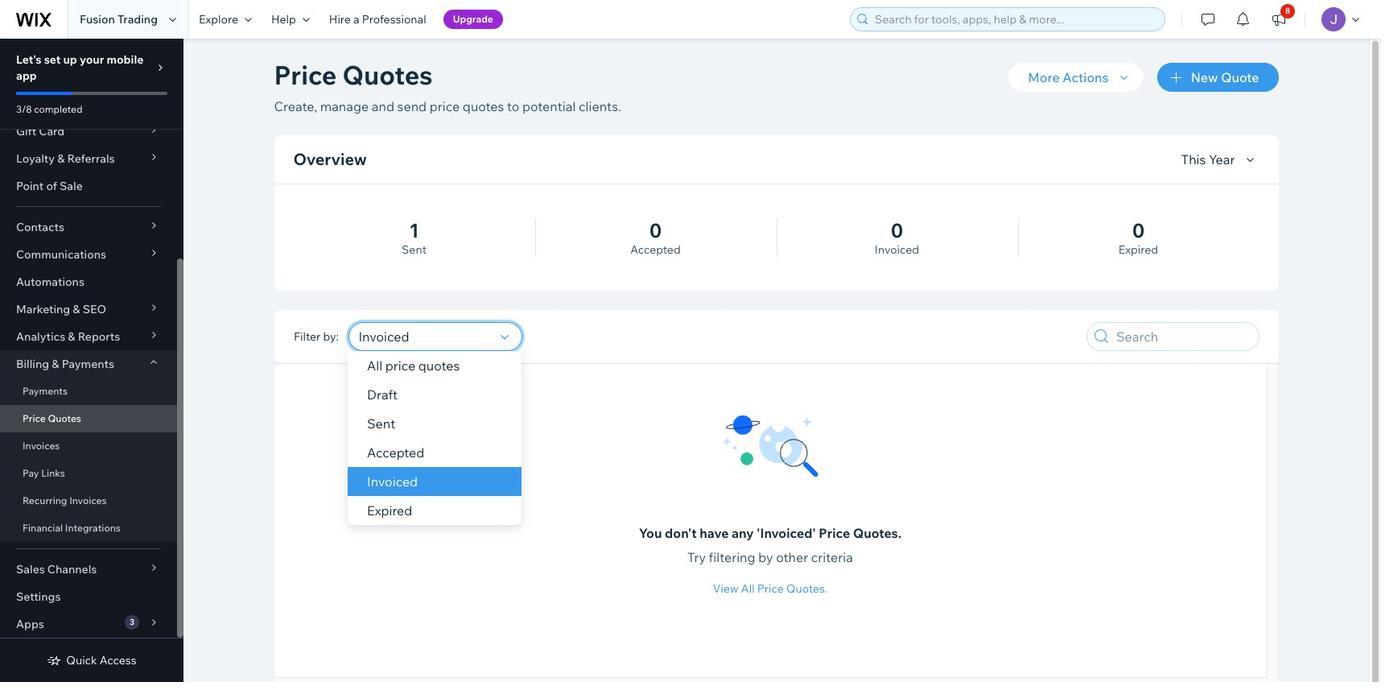 Task type: describe. For each thing, give the bounding box(es) containing it.
by
[[759, 549, 774, 565]]

have
[[700, 525, 729, 541]]

hire
[[329, 12, 351, 27]]

you don't have any 'invoiced' price quotes. try filtering by other criteria
[[639, 525, 902, 565]]

gift
[[16, 124, 36, 139]]

accepted inside list box
[[368, 445, 425, 461]]

this year
[[1182, 151, 1236, 167]]

analytics & reports
[[16, 329, 120, 344]]

manage
[[320, 98, 369, 114]]

price quotes
[[23, 412, 81, 424]]

& for billing
[[52, 357, 59, 371]]

fusion
[[80, 12, 115, 27]]

Search for tools, apps, help & more... field
[[870, 8, 1160, 31]]

0 accepted
[[631, 218, 681, 257]]

create,
[[274, 98, 317, 114]]

8 button
[[1262, 0, 1297, 39]]

financial integrations
[[23, 522, 121, 534]]

any
[[732, 525, 754, 541]]

let's
[[16, 52, 42, 67]]

loyalty & referrals
[[16, 151, 115, 166]]

referrals
[[67, 151, 115, 166]]

price inside the price quotes create, manage and send price quotes to potential clients.
[[430, 98, 460, 114]]

8
[[1286, 6, 1291, 16]]

upgrade button
[[443, 10, 503, 29]]

0 vertical spatial accepted
[[631, 242, 681, 257]]

this year button
[[1182, 150, 1260, 169]]

marketing
[[16, 302, 70, 316]]

price inside list box
[[386, 358, 416, 374]]

view all price quotes.
[[713, 581, 828, 596]]

recurring invoices
[[23, 494, 107, 507]]

quick access
[[66, 653, 137, 668]]

more actions
[[1028, 69, 1109, 85]]

new quote button
[[1158, 63, 1279, 92]]

contacts button
[[0, 213, 177, 241]]

channels
[[47, 562, 97, 577]]

communications button
[[0, 241, 177, 268]]

more actions button
[[1009, 63, 1143, 92]]

sales channels button
[[0, 556, 177, 583]]

all price quotes
[[368, 358, 460, 374]]

more
[[1028, 69, 1060, 85]]

criteria
[[812, 549, 854, 565]]

1 horizontal spatial sent
[[402, 242, 427, 257]]

potential
[[523, 98, 576, 114]]

you
[[639, 525, 662, 541]]

help
[[271, 12, 296, 27]]

links
[[41, 467, 65, 479]]

help button
[[262, 0, 320, 39]]

to
[[507, 98, 520, 114]]

1 vertical spatial quotes
[[419, 358, 460, 374]]

& for loyalty
[[57, 151, 65, 166]]

recurring
[[23, 494, 67, 507]]

quick access button
[[47, 653, 137, 668]]

0 invoiced
[[875, 218, 920, 257]]

clients.
[[579, 98, 622, 114]]

view all price quotes. button
[[713, 581, 828, 596]]

1 horizontal spatial expired
[[1119, 242, 1159, 257]]

loyalty & referrals button
[[0, 145, 177, 172]]

recurring invoices link
[[0, 487, 177, 515]]

professional
[[362, 12, 427, 27]]

price inside you don't have any 'invoiced' price quotes. try filtering by other criteria
[[819, 525, 851, 541]]

price inside the price quotes create, manage and send price quotes to potential clients.
[[274, 59, 337, 91]]

and
[[372, 98, 395, 114]]

quick
[[66, 653, 97, 668]]

list box containing all price quotes
[[348, 351, 522, 525]]

financial integrations link
[[0, 515, 177, 542]]

sent inside list box
[[368, 416, 396, 432]]

Search field
[[1112, 323, 1254, 350]]

your
[[80, 52, 104, 67]]

0 for 0 invoiced
[[891, 218, 904, 242]]

completed
[[34, 103, 82, 115]]

by:
[[323, 329, 339, 344]]

payments link
[[0, 378, 177, 405]]

set
[[44, 52, 61, 67]]

new
[[1192, 69, 1219, 85]]



Task type: locate. For each thing, give the bounding box(es) containing it.
0 horizontal spatial sent
[[368, 416, 396, 432]]

& right the billing
[[52, 357, 59, 371]]

1 horizontal spatial 0
[[891, 218, 904, 242]]

price down by
[[758, 581, 784, 596]]

quotes down payments "link"
[[48, 412, 81, 424]]

sale
[[60, 179, 83, 193]]

1 vertical spatial sent
[[368, 416, 396, 432]]

quotes inside the price quotes create, manage and send price quotes to potential clients.
[[343, 59, 433, 91]]

1
[[409, 218, 419, 242]]

price inside sidebar element
[[23, 412, 46, 424]]

reports
[[78, 329, 120, 344]]

0 inside 0 accepted
[[650, 218, 662, 242]]

upgrade
[[453, 13, 494, 25]]

0 vertical spatial expired
[[1119, 242, 1159, 257]]

0 expired
[[1119, 218, 1159, 257]]

analytics
[[16, 329, 65, 344]]

billing
[[16, 357, 49, 371]]

invoiced
[[875, 242, 920, 257], [368, 473, 418, 490]]

automations
[[16, 275, 84, 289]]

payments inside popup button
[[62, 357, 114, 371]]

expired inside list box
[[368, 502, 413, 519]]

0 horizontal spatial invoices
[[23, 440, 60, 452]]

point of sale link
[[0, 172, 177, 200]]

payments up the price quotes
[[23, 385, 68, 397]]

invoices down pay links link
[[69, 494, 107, 507]]

marketing & seo
[[16, 302, 106, 316]]

a
[[354, 12, 360, 27]]

0 vertical spatial all
[[368, 358, 383, 374]]

send
[[397, 98, 427, 114]]

payments inside "link"
[[23, 385, 68, 397]]

seo
[[83, 302, 106, 316]]

this
[[1182, 151, 1207, 167]]

invoices up pay links
[[23, 440, 60, 452]]

filter
[[294, 329, 320, 344]]

don't
[[665, 525, 697, 541]]

pay links link
[[0, 460, 177, 487]]

0 horizontal spatial 0
[[650, 218, 662, 242]]

quotes inside sidebar element
[[48, 412, 81, 424]]

view
[[713, 581, 739, 596]]

1 vertical spatial accepted
[[368, 445, 425, 461]]

analytics & reports button
[[0, 323, 177, 350]]

all up draft
[[368, 358, 383, 374]]

0 vertical spatial invoiced
[[875, 242, 920, 257]]

1 vertical spatial quotes
[[48, 412, 81, 424]]

0 for 0 accepted
[[650, 218, 662, 242]]

1 0 from the left
[[650, 218, 662, 242]]

1 vertical spatial quotes.
[[787, 581, 828, 596]]

'invoiced'
[[757, 525, 816, 541]]

&
[[57, 151, 65, 166], [73, 302, 80, 316], [68, 329, 75, 344], [52, 357, 59, 371]]

draft
[[368, 387, 398, 403]]

gift card button
[[0, 118, 177, 145]]

& inside popup button
[[52, 357, 59, 371]]

1 vertical spatial expired
[[368, 502, 413, 519]]

actions
[[1063, 69, 1109, 85]]

invoiced inside option
[[368, 473, 418, 490]]

quotes.
[[854, 525, 902, 541], [787, 581, 828, 596]]

0 horizontal spatial all
[[368, 358, 383, 374]]

settings
[[16, 589, 61, 604]]

payments
[[62, 357, 114, 371], [23, 385, 68, 397]]

0 horizontal spatial quotes
[[48, 412, 81, 424]]

card
[[39, 124, 65, 139]]

& inside popup button
[[57, 151, 65, 166]]

3 0 from the left
[[1133, 218, 1145, 242]]

loyalty
[[16, 151, 55, 166]]

3
[[130, 617, 134, 627]]

price quotes create, manage and send price quotes to potential clients.
[[274, 59, 622, 114]]

1 horizontal spatial invoices
[[69, 494, 107, 507]]

0 inside 0 invoiced
[[891, 218, 904, 242]]

& for analytics
[[68, 329, 75, 344]]

1 horizontal spatial quotes.
[[854, 525, 902, 541]]

& left 'seo'
[[73, 302, 80, 316]]

overview
[[294, 149, 367, 169]]

financial
[[23, 522, 63, 534]]

0 vertical spatial price
[[430, 98, 460, 114]]

sent
[[402, 242, 427, 257], [368, 416, 396, 432]]

communications
[[16, 247, 106, 262]]

sales
[[16, 562, 45, 577]]

gift card
[[16, 124, 65, 139]]

0 vertical spatial quotes.
[[854, 525, 902, 541]]

price up draft
[[386, 358, 416, 374]]

1 horizontal spatial all
[[742, 581, 755, 596]]

quotes for price quotes create, manage and send price quotes to potential clients.
[[343, 59, 433, 91]]

billing & payments button
[[0, 350, 177, 378]]

app
[[16, 68, 37, 83]]

contacts
[[16, 220, 64, 234]]

0 vertical spatial quotes
[[463, 98, 504, 114]]

3/8 completed
[[16, 103, 82, 115]]

0 horizontal spatial price
[[386, 358, 416, 374]]

marketing & seo button
[[0, 296, 177, 323]]

invoices link
[[0, 432, 177, 460]]

apps
[[16, 617, 44, 631]]

pay
[[23, 467, 39, 479]]

1 horizontal spatial quotes
[[463, 98, 504, 114]]

price right send
[[430, 98, 460, 114]]

3/8
[[16, 103, 32, 115]]

quotes inside the price quotes create, manage and send price quotes to potential clients.
[[463, 98, 504, 114]]

quotes up and
[[343, 59, 433, 91]]

1 vertical spatial price
[[386, 358, 416, 374]]

all right view
[[742, 581, 755, 596]]

2 horizontal spatial 0
[[1133, 218, 1145, 242]]

quotes. down the other
[[787, 581, 828, 596]]

& left reports
[[68, 329, 75, 344]]

2 0 from the left
[[891, 218, 904, 242]]

0
[[650, 218, 662, 242], [891, 218, 904, 242], [1133, 218, 1145, 242]]

price up create,
[[274, 59, 337, 91]]

& inside dropdown button
[[68, 329, 75, 344]]

0 vertical spatial payments
[[62, 357, 114, 371]]

0 horizontal spatial invoiced
[[368, 473, 418, 490]]

payments up payments "link"
[[62, 357, 114, 371]]

& for marketing
[[73, 302, 80, 316]]

0 vertical spatial invoices
[[23, 440, 60, 452]]

1 vertical spatial invoiced
[[368, 473, 418, 490]]

integrations
[[65, 522, 121, 534]]

hire a professional link
[[320, 0, 436, 39]]

1 horizontal spatial quotes
[[343, 59, 433, 91]]

settings link
[[0, 583, 177, 610]]

quotes. inside you don't have any 'invoiced' price quotes. try filtering by other criteria
[[854, 525, 902, 541]]

price up criteria
[[819, 525, 851, 541]]

1 vertical spatial invoices
[[69, 494, 107, 507]]

all
[[368, 358, 383, 374], [742, 581, 755, 596]]

explore
[[199, 12, 238, 27]]

0 inside 0 expired
[[1133, 218, 1145, 242]]

0 horizontal spatial quotes
[[419, 358, 460, 374]]

1 horizontal spatial invoiced
[[875, 242, 920, 257]]

& right loyalty
[[57, 151, 65, 166]]

quotes. up criteria
[[854, 525, 902, 541]]

price down the billing
[[23, 412, 46, 424]]

price quotes link
[[0, 405, 177, 432]]

point of sale
[[16, 179, 83, 193]]

1 vertical spatial payments
[[23, 385, 68, 397]]

hire a professional
[[329, 12, 427, 27]]

invoiced option
[[348, 467, 522, 496]]

list box
[[348, 351, 522, 525]]

try
[[688, 549, 706, 565]]

1 horizontal spatial accepted
[[631, 242, 681, 257]]

sidebar element
[[0, 0, 184, 682]]

automations link
[[0, 268, 177, 296]]

of
[[46, 179, 57, 193]]

up
[[63, 52, 77, 67]]

new quote
[[1192, 69, 1260, 85]]

0 vertical spatial sent
[[402, 242, 427, 257]]

filtering
[[709, 549, 756, 565]]

0 vertical spatial quotes
[[343, 59, 433, 91]]

accepted
[[631, 242, 681, 257], [368, 445, 425, 461]]

quotes for price quotes
[[48, 412, 81, 424]]

1 horizontal spatial price
[[430, 98, 460, 114]]

billing & payments
[[16, 357, 114, 371]]

quote
[[1222, 69, 1260, 85]]

pay links
[[23, 467, 65, 479]]

0 horizontal spatial expired
[[368, 502, 413, 519]]

1 vertical spatial all
[[742, 581, 755, 596]]

0 horizontal spatial accepted
[[368, 445, 425, 461]]

None field
[[354, 323, 496, 350]]

trading
[[118, 12, 158, 27]]

year
[[1210, 151, 1236, 167]]

0 for 0 expired
[[1133, 218, 1145, 242]]

0 horizontal spatial quotes.
[[787, 581, 828, 596]]

price
[[430, 98, 460, 114], [386, 358, 416, 374]]

& inside 'dropdown button'
[[73, 302, 80, 316]]

point
[[16, 179, 44, 193]]

fusion trading
[[80, 12, 158, 27]]

other
[[776, 549, 809, 565]]



Task type: vqa. For each thing, say whether or not it's contained in the screenshot.
the topmost Create Segment button
no



